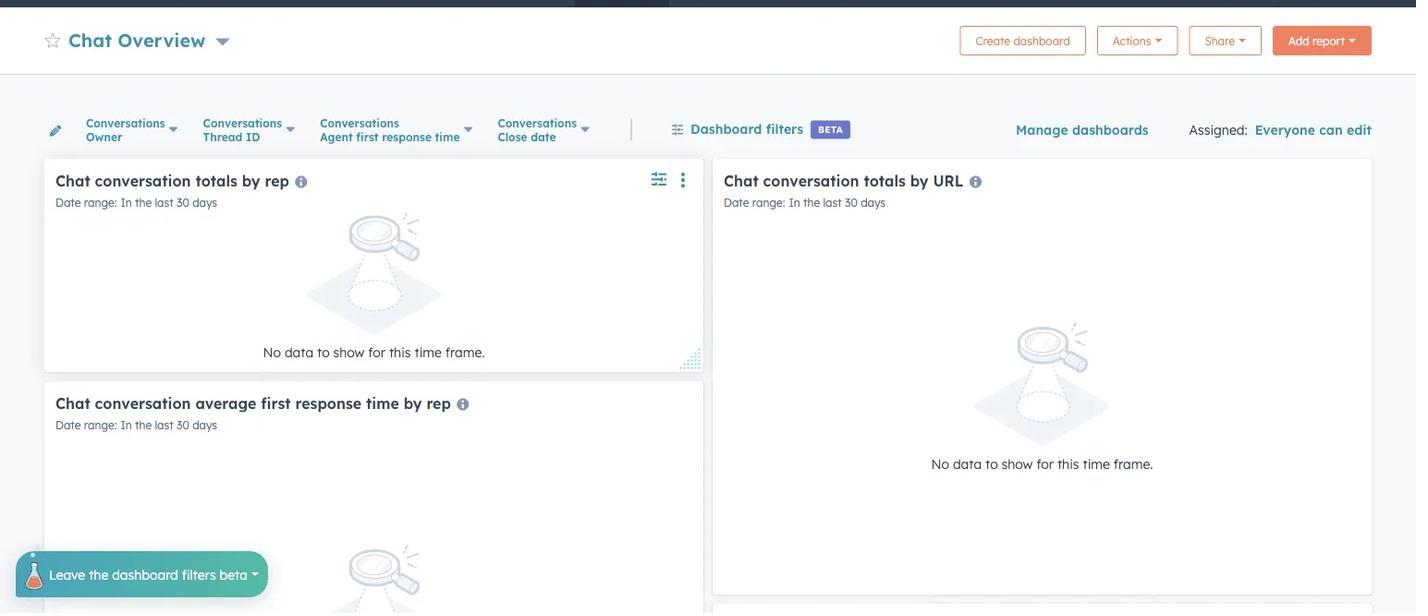 Task type: describe. For each thing, give the bounding box(es) containing it.
chat for chat overview
[[68, 28, 112, 51]]

range: for chat conversation average first response time by rep
[[84, 419, 117, 433]]

filters inside button
[[766, 121, 804, 137]]

date for chat conversation totals by url
[[724, 196, 749, 210]]

first inside conversations agent first response time
[[356, 130, 379, 144]]

everyone
[[1255, 122, 1316, 138]]

in for chat conversation average first response time by rep
[[121, 419, 132, 433]]

last inside chat conversation totals by rep element
[[155, 196, 174, 210]]

owner
[[86, 130, 122, 144]]

range: for chat conversation totals by url
[[752, 196, 785, 210]]

frame. for chat conversation totals by rep element
[[445, 345, 485, 361]]

the for chat conversation totals by rep element
[[135, 196, 152, 210]]

agent
[[320, 130, 353, 144]]

show for chat conversation totals by url element
[[1002, 456, 1033, 472]]

chat conversation average first response time by rep element
[[44, 382, 704, 614]]

share button
[[1189, 26, 1262, 55]]

filters inside popup button
[[182, 567, 216, 583]]

add report
[[1289, 34, 1345, 48]]

by inside chat conversation average first response time by rep element
[[404, 394, 422, 413]]

dashboards
[[1073, 122, 1149, 138]]

show for chat conversation totals by rep element
[[333, 345, 365, 361]]

no for chat conversation totals by rep element
[[263, 345, 281, 361]]

chat conversation average first response time by rep
[[55, 394, 451, 413]]

in inside chat conversation totals by rep element
[[121, 196, 132, 210]]

chat overview button
[[68, 26, 230, 53]]

1 horizontal spatial rep
[[427, 394, 451, 413]]

url
[[933, 172, 964, 190]]

conversation for chat conversation totals by url
[[763, 172, 859, 190]]

days for chat conversation totals by url
[[861, 196, 886, 210]]

actions button
[[1097, 26, 1178, 55]]

0 vertical spatial rep
[[265, 172, 289, 190]]

dashboard inside popup button
[[112, 567, 178, 583]]

chat overview banner
[[44, 20, 1372, 55]]

leave the dashboard filters beta
[[49, 567, 248, 583]]

conversations close date
[[498, 116, 577, 144]]

for for chat conversation totals by url element
[[1037, 456, 1054, 472]]

last for chat conversation totals by url
[[823, 196, 842, 210]]

date range: in the last 30 days for chat conversation totals by url
[[724, 196, 886, 210]]

add report button
[[1273, 26, 1372, 55]]

add
[[1289, 34, 1310, 48]]

create dashboard
[[976, 34, 1070, 48]]

conversations for close
[[498, 116, 577, 130]]

to for chat conversation totals by rep element
[[317, 345, 330, 361]]

first inside chat conversation average first response time by rep element
[[261, 394, 291, 413]]

chat conversation totals by url element
[[713, 159, 1372, 595]]

manage dashboards
[[1016, 122, 1149, 138]]

everyone can edit button
[[1255, 119, 1372, 141]]

report
[[1313, 34, 1345, 48]]

days inside chat conversation totals by rep element
[[192, 196, 217, 210]]

the inside popup button
[[89, 567, 108, 583]]

to for chat conversation totals by url element
[[986, 456, 998, 472]]

create
[[976, 34, 1011, 48]]

leave the dashboard filters beta button
[[16, 545, 268, 598]]

conversation for chat conversation average first response time by rep
[[95, 394, 191, 413]]

conversations for thread
[[203, 116, 282, 130]]

overview
[[118, 28, 206, 51]]

dashboard filters
[[691, 121, 804, 137]]

conversations owner
[[86, 116, 165, 144]]

dashboard inside button
[[1014, 34, 1070, 48]]

date range: in the last 30 days for chat conversation average first response time by rep
[[55, 419, 217, 433]]

no data to show for this time frame. for chat conversation totals by rep element
[[263, 345, 485, 361]]

share
[[1205, 34, 1235, 48]]

chat for chat conversation average first response time by rep
[[55, 394, 90, 413]]

this for chat conversation totals by url element
[[1058, 456, 1080, 472]]

manage dashboards button
[[1016, 119, 1149, 141]]

chat for chat conversation totals by rep
[[55, 172, 90, 190]]

data for chat conversation totals by rep element
[[285, 345, 314, 361]]



Task type: vqa. For each thing, say whether or not it's contained in the screenshot.
the leftmost by
yes



Task type: locate. For each thing, give the bounding box(es) containing it.
in for chat conversation totals by url
[[789, 196, 800, 210]]

30 down chat conversation totals by rep on the left top of page
[[177, 196, 189, 210]]

frame. for chat conversation totals by url element
[[1114, 456, 1153, 472]]

id
[[246, 130, 260, 144]]

time
[[435, 130, 460, 144], [415, 345, 442, 361], [366, 394, 399, 413], [1083, 456, 1110, 472]]

data inside chat conversation totals by rep element
[[285, 345, 314, 361]]

0 vertical spatial first
[[356, 130, 379, 144]]

conversation
[[95, 172, 191, 190], [763, 172, 859, 190], [95, 394, 191, 413]]

assigned:
[[1190, 122, 1248, 138]]

1 vertical spatial show
[[1002, 456, 1033, 472]]

conversations
[[86, 116, 165, 130], [203, 116, 282, 130], [320, 116, 399, 130], [498, 116, 577, 130]]

range:
[[84, 196, 117, 210], [752, 196, 785, 210], [84, 419, 117, 433]]

range: inside chat conversation totals by url element
[[752, 196, 785, 210]]

1 vertical spatial no data to show for this time frame.
[[932, 456, 1153, 472]]

date
[[531, 130, 556, 144]]

0 horizontal spatial dashboard
[[112, 567, 178, 583]]

0 horizontal spatial this
[[389, 345, 411, 361]]

no inside chat conversation totals by rep element
[[263, 345, 281, 361]]

0 horizontal spatial first
[[261, 394, 291, 413]]

1 horizontal spatial dashboard
[[1014, 34, 1070, 48]]

0 horizontal spatial by
[[242, 172, 260, 190]]

the for chat conversation totals by url element
[[804, 196, 820, 210]]

last down chat conversation totals by url
[[823, 196, 842, 210]]

frame. inside chat conversation totals by rep element
[[445, 345, 485, 361]]

date for chat conversation average first response time by rep
[[55, 419, 81, 433]]

0 vertical spatial no
[[263, 345, 281, 361]]

first right 'agent'
[[356, 130, 379, 144]]

by for rep
[[242, 172, 260, 190]]

1 horizontal spatial to
[[986, 456, 998, 472]]

date inside chat conversation totals by rep element
[[55, 196, 81, 210]]

response
[[382, 130, 432, 144], [295, 394, 362, 413]]

1 horizontal spatial first
[[356, 130, 379, 144]]

this for chat conversation totals by rep element
[[389, 345, 411, 361]]

conversations for agent
[[320, 116, 399, 130]]

data for chat conversation totals by url element
[[953, 456, 982, 472]]

30 inside chat conversation totals by rep element
[[177, 196, 189, 210]]

the inside chat conversation average first response time by rep element
[[135, 419, 152, 433]]

no for chat conversation totals by url element
[[932, 456, 950, 472]]

0 horizontal spatial totals
[[196, 172, 238, 190]]

totals down thread
[[196, 172, 238, 190]]

show inside chat conversation totals by rep element
[[333, 345, 365, 361]]

first right average
[[261, 394, 291, 413]]

the
[[135, 196, 152, 210], [804, 196, 820, 210], [135, 419, 152, 433], [89, 567, 108, 583]]

0 horizontal spatial show
[[333, 345, 365, 361]]

1 vertical spatial dashboard
[[112, 567, 178, 583]]

leave
[[49, 567, 85, 583]]

rep
[[265, 172, 289, 190], [427, 394, 451, 413]]

0 horizontal spatial no data to show for this time frame.
[[263, 345, 485, 361]]

frame.
[[445, 345, 485, 361], [1114, 456, 1153, 472]]

1 horizontal spatial data
[[953, 456, 982, 472]]

the inside chat conversation totals by rep element
[[135, 196, 152, 210]]

time inside chat conversation totals by rep element
[[415, 345, 442, 361]]

date
[[55, 196, 81, 210], [724, 196, 749, 210], [55, 419, 81, 433]]

conversations thread id
[[203, 116, 282, 144]]

30 down chat conversation average first response time by rep
[[177, 419, 189, 433]]

date range: in the last 30 days inside chat conversation average first response time by rep element
[[55, 419, 217, 433]]

this inside chat conversation totals by rep element
[[389, 345, 411, 361]]

0 vertical spatial for
[[368, 345, 386, 361]]

days
[[192, 196, 217, 210], [861, 196, 886, 210], [192, 419, 217, 433]]

1 horizontal spatial totals
[[864, 172, 906, 190]]

1 vertical spatial data
[[953, 456, 982, 472]]

data
[[285, 345, 314, 361], [953, 456, 982, 472]]

date range: in the last 30 days down chat conversation totals by url
[[724, 196, 886, 210]]

actions
[[1113, 34, 1152, 48]]

response inside conversations agent first response time
[[382, 130, 432, 144]]

frame. inside chat conversation totals by url element
[[1114, 456, 1153, 472]]

manage
[[1016, 122, 1069, 138]]

in
[[121, 196, 132, 210], [789, 196, 800, 210], [121, 419, 132, 433]]

1 horizontal spatial no data to show for this time frame.
[[932, 456, 1153, 472]]

chat inside 'popup button'
[[68, 28, 112, 51]]

totals
[[196, 172, 238, 190], [864, 172, 906, 190]]

conversations for owner
[[86, 116, 165, 130]]

conversation for chat conversation totals by rep
[[95, 172, 191, 190]]

0 horizontal spatial to
[[317, 345, 330, 361]]

1 vertical spatial this
[[1058, 456, 1080, 472]]

thread
[[203, 130, 242, 144]]

to
[[317, 345, 330, 361], [986, 456, 998, 472]]

0 vertical spatial filters
[[766, 121, 804, 137]]

average
[[196, 394, 257, 413]]

30 for chat conversation average first response time by rep
[[177, 419, 189, 433]]

chat conversation average time to close by rep element
[[713, 605, 1372, 614]]

date inside chat conversation totals by url element
[[724, 196, 749, 210]]

0 horizontal spatial filters
[[182, 567, 216, 583]]

time inside conversations agent first response time
[[435, 130, 460, 144]]

dashboard filters button
[[671, 118, 804, 142]]

assigned: everyone can edit
[[1190, 122, 1372, 138]]

4 conversations from the left
[[498, 116, 577, 130]]

0 vertical spatial no data to show for this time frame.
[[263, 345, 485, 361]]

dashboard
[[691, 121, 762, 137]]

by inside chat conversation totals by rep element
[[242, 172, 260, 190]]

2 conversations from the left
[[203, 116, 282, 130]]

totals left the url
[[864, 172, 906, 190]]

time inside chat conversation totals by url element
[[1083, 456, 1110, 472]]

no inside chat conversation totals by url element
[[932, 456, 950, 472]]

chat conversation totals by url
[[724, 172, 964, 190]]

0 horizontal spatial response
[[295, 394, 362, 413]]

0 vertical spatial frame.
[[445, 345, 485, 361]]

conversations agent first response time
[[320, 116, 460, 144]]

totals for url
[[864, 172, 906, 190]]

days for chat conversation average first response time by rep
[[192, 419, 217, 433]]

1 vertical spatial rep
[[427, 394, 451, 413]]

1 horizontal spatial no
[[932, 456, 950, 472]]

for inside chat conversation totals by url element
[[1037, 456, 1054, 472]]

no data to show for this time frame. inside chat conversation totals by url element
[[932, 456, 1153, 472]]

range: inside chat conversation totals by rep element
[[84, 196, 117, 210]]

date range: in the last 30 days down average
[[55, 419, 217, 433]]

1 vertical spatial first
[[261, 394, 291, 413]]

0 vertical spatial this
[[389, 345, 411, 361]]

chat conversation totals by rep element
[[44, 159, 704, 373]]

report actions image
[[674, 173, 693, 191]]

0 vertical spatial to
[[317, 345, 330, 361]]

beta
[[220, 567, 248, 583]]

1 totals from the left
[[196, 172, 238, 190]]

30 for chat conversation totals by url
[[845, 196, 858, 210]]

2 horizontal spatial by
[[911, 172, 929, 190]]

in inside chat conversation totals by url element
[[789, 196, 800, 210]]

1 vertical spatial filters
[[182, 567, 216, 583]]

0 horizontal spatial rep
[[265, 172, 289, 190]]

last
[[155, 196, 174, 210], [823, 196, 842, 210], [155, 419, 174, 433]]

1 horizontal spatial response
[[382, 130, 432, 144]]

the for chat conversation average first response time by rep element
[[135, 419, 152, 433]]

totals for rep
[[196, 172, 238, 190]]

date range: in the last 30 days down chat conversation totals by rep on the left top of page
[[55, 196, 217, 210]]

last inside chat conversation average first response time by rep element
[[155, 419, 174, 433]]

show inside chat conversation totals by url element
[[1002, 456, 1033, 472]]

last down chat conversation average first response time by rep
[[155, 419, 174, 433]]

1 vertical spatial to
[[986, 456, 998, 472]]

days down chat conversation totals by url
[[861, 196, 886, 210]]

1 vertical spatial response
[[295, 394, 362, 413]]

conversation left average
[[95, 394, 191, 413]]

1 horizontal spatial this
[[1058, 456, 1080, 472]]

days inside chat conversation average first response time by rep element
[[192, 419, 217, 433]]

show
[[333, 345, 365, 361], [1002, 456, 1033, 472]]

conversations inside conversations agent first response time
[[320, 116, 399, 130]]

0 vertical spatial show
[[333, 345, 365, 361]]

can
[[1320, 122, 1343, 138]]

0 vertical spatial data
[[285, 345, 314, 361]]

last inside chat conversation totals by url element
[[823, 196, 842, 210]]

chat conversation totals by rep
[[55, 172, 289, 190]]

dashboard
[[1014, 34, 1070, 48], [112, 567, 178, 583]]

for inside chat conversation totals by rep element
[[368, 345, 386, 361]]

0 horizontal spatial data
[[285, 345, 314, 361]]

30 inside chat conversation average first response time by rep element
[[177, 419, 189, 433]]

no data to show for this time frame. inside chat conversation totals by rep element
[[263, 345, 485, 361]]

beta
[[818, 124, 843, 135]]

edit
[[1347, 122, 1372, 138]]

filters
[[766, 121, 804, 137], [182, 567, 216, 583]]

no data to show for this time frame.
[[263, 345, 485, 361], [932, 456, 1153, 472]]

0 horizontal spatial frame.
[[445, 345, 485, 361]]

1 vertical spatial frame.
[[1114, 456, 1153, 472]]

last for chat conversation average first response time by rep
[[155, 419, 174, 433]]

1 horizontal spatial show
[[1002, 456, 1033, 472]]

2 totals from the left
[[864, 172, 906, 190]]

date range: in the last 30 days inside chat conversation totals by url element
[[724, 196, 886, 210]]

3 conversations from the left
[[320, 116, 399, 130]]

no data to show for this time frame. for chat conversation totals by url element
[[932, 456, 1153, 472]]

range: inside chat conversation average first response time by rep element
[[84, 419, 117, 433]]

0 horizontal spatial no
[[263, 345, 281, 361]]

close
[[498, 130, 528, 144]]

this
[[389, 345, 411, 361], [1058, 456, 1080, 472]]

chat overview
[[68, 28, 206, 51]]

in inside chat conversation average first response time by rep element
[[121, 419, 132, 433]]

30 down chat conversation totals by url
[[845, 196, 858, 210]]

this inside chat conversation totals by url element
[[1058, 456, 1080, 472]]

dashboard right leave
[[112, 567, 178, 583]]

1 horizontal spatial by
[[404, 394, 422, 413]]

by inside chat conversation totals by url element
[[911, 172, 929, 190]]

for for chat conversation totals by rep element
[[368, 345, 386, 361]]

first
[[356, 130, 379, 144], [261, 394, 291, 413]]

last down chat conversation totals by rep on the left top of page
[[155, 196, 174, 210]]

by for url
[[911, 172, 929, 190]]

0 vertical spatial dashboard
[[1014, 34, 1070, 48]]

create dashboard button
[[960, 26, 1086, 55]]

conversation down conversations owner
[[95, 172, 191, 190]]

1 conversations from the left
[[86, 116, 165, 130]]

conversation down beta
[[763, 172, 859, 190]]

the inside chat conversation totals by url element
[[804, 196, 820, 210]]

data inside chat conversation totals by url element
[[953, 456, 982, 472]]

by
[[242, 172, 260, 190], [911, 172, 929, 190], [404, 394, 422, 413]]

0 vertical spatial response
[[382, 130, 432, 144]]

for
[[368, 345, 386, 361], [1037, 456, 1054, 472]]

1 horizontal spatial filters
[[766, 121, 804, 137]]

1 vertical spatial no
[[932, 456, 950, 472]]

days inside chat conversation totals by url element
[[861, 196, 886, 210]]

days down chat conversation totals by rep on the left top of page
[[192, 196, 217, 210]]

no
[[263, 345, 281, 361], [932, 456, 950, 472]]

date range: in the last 30 days inside chat conversation totals by rep element
[[55, 196, 217, 210]]

chat
[[68, 28, 112, 51], [55, 172, 90, 190], [724, 172, 759, 190], [55, 394, 90, 413]]

dashboard right the create
[[1014, 34, 1070, 48]]

0 horizontal spatial for
[[368, 345, 386, 361]]

date inside chat conversation average first response time by rep element
[[55, 419, 81, 433]]

days down average
[[192, 419, 217, 433]]

1 vertical spatial for
[[1037, 456, 1054, 472]]

chat for chat conversation totals by url
[[724, 172, 759, 190]]

30
[[177, 196, 189, 210], [845, 196, 858, 210], [177, 419, 189, 433]]

1 horizontal spatial frame.
[[1114, 456, 1153, 472]]

date range: in the last 30 days
[[55, 196, 217, 210], [724, 196, 886, 210], [55, 419, 217, 433]]

30 inside chat conversation totals by url element
[[845, 196, 858, 210]]

1 horizontal spatial for
[[1037, 456, 1054, 472]]



